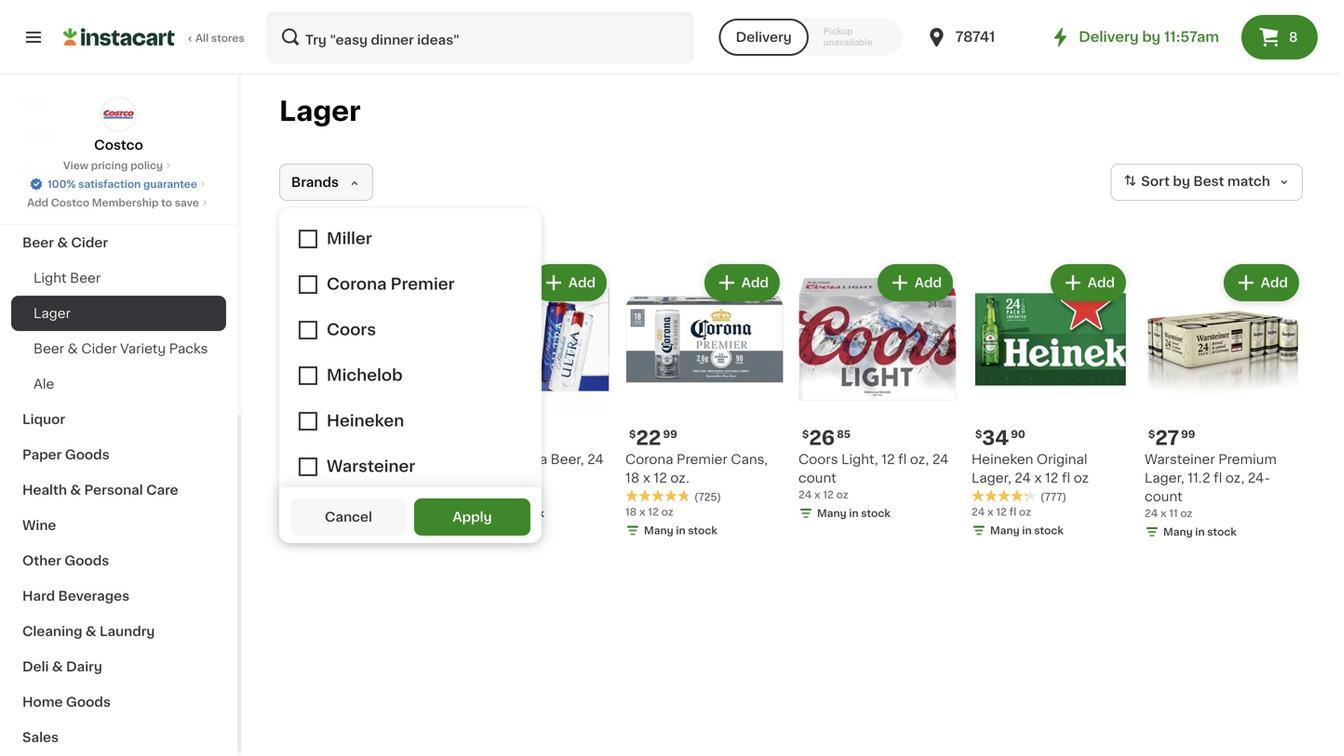 Task type: vqa. For each thing, say whether or not it's contained in the screenshot.
LAGER, associated with Warsteiner
yes



Task type: locate. For each thing, give the bounding box(es) containing it.
0 vertical spatial beer
[[22, 236, 54, 249]]

stock
[[342, 494, 371, 504], [515, 509, 544, 519], [861, 509, 890, 519], [688, 526, 717, 536], [1034, 526, 1064, 536], [1207, 527, 1237, 537]]

3 add button from the left
[[706, 266, 778, 300]]

beer & cider variety packs link
[[11, 331, 226, 367]]

$ inside $ 34 90
[[975, 429, 982, 440]]

fl right lite, at the bottom
[[366, 453, 375, 466]]

85 up light,
[[837, 429, 851, 440]]

1 18 from the top
[[625, 472, 640, 485]]

x inside "heineken original lager, 24 x 12 fl oz"
[[1034, 472, 1042, 485]]

fl inside "heineken original lager, 24 x 12 fl oz"
[[1062, 472, 1070, 485]]

1 add button from the left
[[360, 266, 432, 300]]

1 horizontal spatial costco
[[94, 139, 143, 152]]

1 horizontal spatial lager
[[279, 98, 361, 125]]

& down lager link
[[68, 342, 78, 355]]

1 26 from the left
[[290, 429, 316, 448]]

add costco membership to save link
[[27, 195, 210, 210]]

hard beverages link
[[11, 579, 226, 614]]

fl right 11.2
[[1214, 472, 1222, 485]]

oz, inside warsteiner premium lager, 11.2 fl oz, 24- count 24 x 11 oz
[[1226, 472, 1245, 485]]

26
[[290, 429, 316, 448], [809, 429, 835, 448]]

goods for paper goods
[[65, 449, 110, 462]]

1 horizontal spatial 99
[[1181, 429, 1195, 440]]

product group containing 22
[[625, 261, 784, 542]]

& for snacks & candy
[[74, 60, 85, 73]]

policy
[[130, 161, 163, 171]]

1 horizontal spatial 85
[[837, 429, 851, 440]]

$ up coors
[[802, 429, 809, 440]]

0 vertical spatial 18
[[625, 472, 640, 485]]

0 vertical spatial by
[[1142, 30, 1161, 44]]

0 horizontal spatial by
[[1142, 30, 1161, 44]]

snacks & candy
[[22, 60, 133, 73]]

cider down lager link
[[81, 342, 117, 355]]

x inside warsteiner premium lager, 11.2 fl oz, 24- count 24 x 11 oz
[[1161, 509, 1167, 519]]

★★★★★
[[625, 490, 691, 503], [625, 490, 691, 503], [972, 490, 1037, 503], [972, 490, 1037, 503]]

99 for 27
[[1181, 429, 1195, 440]]

heineken original lager, 24 x 12 fl oz
[[972, 453, 1089, 485]]

78741
[[955, 30, 995, 44]]

12 left oz.
[[654, 472, 667, 485]]

delivery inside the delivery button
[[736, 31, 792, 44]]

$ 22 99
[[629, 429, 677, 448]]

1 lager, from the left
[[972, 472, 1011, 485]]

fl right light,
[[898, 453, 907, 466]]

liquor link
[[11, 402, 226, 437]]

miller lite, 12 fl oz, 24 count
[[279, 453, 417, 485]]

26 up coors
[[809, 429, 835, 448]]

cleaning & laundry link
[[11, 614, 226, 650]]

home goods link
[[11, 685, 226, 720]]

sort by
[[1141, 175, 1190, 188]]

26 up miller
[[290, 429, 316, 448]]

beer
[[22, 236, 54, 249], [70, 272, 101, 285], [34, 342, 64, 355]]

many in stock down 18 x 12 oz
[[644, 526, 717, 536]]

& down beverages
[[86, 625, 96, 638]]

1 horizontal spatial by
[[1173, 175, 1190, 188]]

add costco membership to save
[[27, 198, 199, 208]]

lager, down warsteiner at the right of page
[[1145, 472, 1184, 485]]

2 vertical spatial goods
[[66, 696, 111, 709]]

0 horizontal spatial delivery
[[736, 31, 792, 44]]

12 inside miller lite, 12 fl oz, 24 count
[[349, 453, 363, 466]]

$ for 26
[[802, 429, 809, 440]]

many in stock down 24 x 12 fl oz
[[990, 526, 1064, 536]]

24 x 12 fl oz
[[972, 507, 1031, 517]]

0 horizontal spatial lager
[[34, 307, 71, 320]]

0 vertical spatial lager
[[279, 98, 361, 125]]

2 $ from the left
[[802, 429, 809, 440]]

oz, inside miller lite, 12 fl oz, 24 count
[[378, 453, 397, 466]]

99 right 22
[[663, 429, 677, 440]]

health & personal care link
[[11, 473, 226, 508]]

costco down '100%'
[[51, 198, 89, 208]]

paper goods
[[22, 449, 110, 462]]

oz, right light,
[[910, 453, 929, 466]]

12 up (777)
[[1045, 472, 1059, 485]]

add for 22
[[741, 276, 769, 289]]

11
[[1169, 509, 1178, 519]]

1 vertical spatial cider
[[81, 342, 117, 355]]

& for deli & dairy
[[52, 661, 63, 674]]

many in stock
[[298, 494, 371, 504], [471, 509, 544, 519], [817, 509, 890, 519], [644, 526, 717, 536], [990, 526, 1064, 536], [1163, 527, 1237, 537]]

4 product group from the left
[[798, 261, 957, 525]]

michelob
[[452, 453, 513, 466]]

count up 11
[[1145, 490, 1183, 503]]

delivery
[[1079, 30, 1139, 44], [736, 31, 792, 44]]

count down coors
[[798, 472, 836, 485]]

$ inside $ 22 99
[[629, 429, 636, 440]]

add for 27
[[1261, 276, 1288, 289]]

personal
[[84, 484, 143, 497]]

sort
[[1141, 175, 1170, 188]]

fl
[[366, 453, 375, 466], [898, 453, 907, 466], [480, 472, 488, 485], [1062, 472, 1070, 485], [1214, 472, 1222, 485], [490, 490, 497, 500], [1009, 507, 1017, 517]]

Best match Sort by field
[[1110, 164, 1303, 201]]

guarantee
[[143, 179, 197, 189]]

many
[[298, 494, 327, 504], [471, 509, 500, 519], [817, 509, 847, 519], [644, 526, 673, 536], [990, 526, 1020, 536], [1163, 527, 1193, 537]]

100%
[[48, 179, 76, 189]]

1 99 from the left
[[663, 429, 677, 440]]

stock up cancel
[[342, 494, 371, 504]]

4 $ from the left
[[1148, 429, 1155, 440]]

lager up brands
[[279, 98, 361, 125]]

& right health
[[70, 484, 81, 497]]

0 horizontal spatial count
[[279, 472, 317, 485]]

& left the candy
[[74, 60, 85, 73]]

oz, inside coors light, 12 fl oz, 24 count 24 x 12 oz
[[910, 453, 929, 466]]

1 product group from the left
[[279, 261, 437, 510]]

99 inside $ 27 99
[[1181, 429, 1195, 440]]

cancel
[[325, 511, 372, 524]]

& for beer & cider variety packs
[[68, 342, 78, 355]]

$ inside $ 26 85
[[802, 429, 809, 440]]

beer up light
[[22, 236, 54, 249]]

brands
[[291, 176, 339, 189]]

5 product group from the left
[[972, 261, 1130, 542]]

lager, inside warsteiner premium lager, 11.2 fl oz, 24- count 24 x 11 oz
[[1145, 472, 1184, 485]]

corona
[[625, 453, 673, 466]]

warsteiner premium lager, 11.2 fl oz, 24- count 24 x 11 oz
[[1145, 453, 1277, 519]]

count down miller
[[279, 472, 317, 485]]

99 right 27
[[1181, 429, 1195, 440]]

12 right lite, at the bottom
[[349, 453, 363, 466]]

lager link
[[11, 296, 226, 331]]

costco logo image
[[101, 97, 136, 132]]

0 vertical spatial costco
[[94, 139, 143, 152]]

& down electronics
[[57, 236, 68, 249]]

85 up lite, at the bottom
[[318, 429, 331, 440]]

$ for 27
[[1148, 429, 1155, 440]]

wine
[[22, 519, 56, 532]]

$ 27 99
[[1148, 429, 1195, 448]]

count inside coors light, 12 fl oz, 24 count 24 x 12 oz
[[798, 472, 836, 485]]

2 product group from the left
[[452, 261, 610, 525]]

lager,
[[972, 472, 1011, 485], [1145, 472, 1184, 485]]

goods up "health & personal care"
[[65, 449, 110, 462]]

in right the apply
[[503, 509, 512, 519]]

beverages
[[58, 590, 129, 603]]

by inside best match sort by field
[[1173, 175, 1190, 188]]

2 85 from the left
[[837, 429, 851, 440]]

0 horizontal spatial lager,
[[972, 472, 1011, 485]]

fl down original
[[1062, 472, 1070, 485]]

corona premier cans, 18 x 12 oz.
[[625, 453, 768, 485]]

health
[[22, 484, 67, 497]]

heineken
[[972, 453, 1033, 466]]

1 vertical spatial beer
[[70, 272, 101, 285]]

goods up beverages
[[64, 555, 109, 568]]

beer & cider variety packs
[[34, 342, 208, 355]]

pets
[[22, 95, 53, 108]]

& for cleaning & laundry
[[86, 625, 96, 638]]

2 lager, from the left
[[1145, 472, 1184, 485]]

lager, inside "heineken original lager, 24 x 12 fl oz"
[[972, 472, 1011, 485]]

stock down the michelob ultra beer, 24 x 12 fl oz 24 x 12 fl oz
[[515, 509, 544, 519]]

1 horizontal spatial 26
[[809, 429, 835, 448]]

stock down coors light, 12 fl oz, 24 count 24 x 12 oz
[[861, 509, 890, 519]]

1 vertical spatial goods
[[64, 555, 109, 568]]

goods down dairy
[[66, 696, 111, 709]]

2 99 from the left
[[1181, 429, 1195, 440]]

all
[[195, 33, 209, 43]]

1 vertical spatial 18
[[625, 507, 637, 517]]

lager down light
[[34, 307, 71, 320]]

stock down (777)
[[1034, 526, 1064, 536]]

best
[[1193, 175, 1224, 188]]

count for coors
[[798, 472, 836, 485]]

dairy
[[66, 661, 102, 674]]

1 vertical spatial by
[[1173, 175, 1190, 188]]

0 horizontal spatial 99
[[663, 429, 677, 440]]

1 horizontal spatial delivery
[[1079, 30, 1139, 44]]

12 inside "heineken original lager, 24 x 12 fl oz"
[[1045, 472, 1059, 485]]

$ inside $ 27 99
[[1148, 429, 1155, 440]]

$ up heineken
[[975, 429, 982, 440]]

service type group
[[719, 19, 903, 56]]

costco up view pricing policy link at top left
[[94, 139, 143, 152]]

27
[[1155, 429, 1179, 448]]

& right the deli
[[52, 661, 63, 674]]

3 $ from the left
[[975, 429, 982, 440]]

cleaning
[[22, 625, 82, 638]]

add for 34
[[1088, 276, 1115, 289]]

$ up the corona
[[629, 429, 636, 440]]

1 vertical spatial costco
[[51, 198, 89, 208]]

1 85 from the left
[[318, 429, 331, 440]]

miller
[[279, 453, 315, 466]]

all stores link
[[63, 11, 246, 63]]

oz, right lite, at the bottom
[[378, 453, 397, 466]]

oz, for coors light, 12 fl oz, 24 count 24 x 12 oz
[[910, 453, 929, 466]]

stock down warsteiner premium lager, 11.2 fl oz, 24- count 24 x 11 oz
[[1207, 527, 1237, 537]]

12 down coors
[[823, 490, 834, 500]]

cider up light beer
[[71, 236, 108, 249]]

85 inside $ 26 85
[[837, 429, 851, 440]]

6 product group from the left
[[1145, 261, 1303, 543]]

by right sort
[[1173, 175, 1190, 188]]

34
[[982, 429, 1009, 448]]

many in stock down 11
[[1163, 527, 1237, 537]]

2 horizontal spatial count
[[1145, 490, 1183, 503]]

18 inside corona premier cans, 18 x 12 oz.
[[625, 472, 640, 485]]

lager, down heineken
[[972, 472, 1011, 485]]

6 add button from the left
[[1225, 266, 1297, 300]]

99 inside $ 22 99
[[663, 429, 677, 440]]

beer & cider
[[22, 236, 108, 249]]

original
[[1037, 453, 1087, 466]]

beer up "ale"
[[34, 342, 64, 355]]

beer for beer & cider variety packs
[[34, 342, 64, 355]]

variety
[[120, 342, 166, 355]]

0 horizontal spatial 26
[[290, 429, 316, 448]]

None search field
[[266, 11, 695, 63]]

many down 24 x 12 fl oz
[[990, 526, 1020, 536]]

product group
[[279, 261, 437, 510], [452, 261, 610, 525], [625, 261, 784, 542], [798, 261, 957, 525], [972, 261, 1130, 542], [1145, 261, 1303, 543]]

floral
[[22, 166, 60, 179]]

delivery inside delivery by 11:57am link
[[1079, 30, 1139, 44]]

0 horizontal spatial costco
[[51, 198, 89, 208]]

1 horizontal spatial lager,
[[1145, 472, 1184, 485]]

laundry
[[100, 625, 155, 638]]

count inside miller lite, 12 fl oz, 24 count
[[279, 472, 317, 485]]

by inside delivery by 11:57am link
[[1142, 30, 1161, 44]]

0 vertical spatial cider
[[71, 236, 108, 249]]

1 $ from the left
[[629, 429, 636, 440]]

add for 85
[[395, 276, 423, 289]]

0 vertical spatial goods
[[65, 449, 110, 462]]

2 vertical spatial beer
[[34, 342, 64, 355]]

5 add button from the left
[[1052, 266, 1124, 300]]

cider for beer & cider variety packs
[[81, 342, 117, 355]]

in up cancel
[[330, 494, 339, 504]]

other goods
[[22, 555, 109, 568]]

0 horizontal spatial 85
[[318, 429, 331, 440]]

stock down "(725)"
[[688, 526, 717, 536]]

paper
[[22, 449, 62, 462]]

by
[[1142, 30, 1161, 44], [1173, 175, 1190, 188]]

1 horizontal spatial oz,
[[910, 453, 929, 466]]

beer right light
[[70, 272, 101, 285]]

24 inside "heineken original lager, 24 x 12 fl oz"
[[1015, 472, 1031, 485]]

11.2
[[1188, 472, 1210, 485]]

$ up warsteiner at the right of page
[[1148, 429, 1155, 440]]

costco link
[[94, 97, 143, 154]]

99
[[663, 429, 677, 440], [1181, 429, 1195, 440]]

ale
[[34, 378, 54, 391]]

1 horizontal spatial count
[[798, 472, 836, 485]]

4 add button from the left
[[879, 266, 951, 300]]

0 horizontal spatial oz,
[[378, 453, 397, 466]]

$
[[629, 429, 636, 440], [802, 429, 809, 440], [975, 429, 982, 440], [1148, 429, 1155, 440]]

many down coors
[[817, 509, 847, 519]]

oz, down premium
[[1226, 472, 1245, 485]]

cleaning & laundry
[[22, 625, 155, 638]]

product group containing 34
[[972, 261, 1130, 542]]

cider for beer & cider
[[71, 236, 108, 249]]

add button for 22
[[706, 266, 778, 300]]

in down warsteiner premium lager, 11.2 fl oz, 24- count 24 x 11 oz
[[1195, 527, 1205, 537]]

lager
[[279, 98, 361, 125], [34, 307, 71, 320]]

3 product group from the left
[[625, 261, 784, 542]]

12 down the corona
[[648, 507, 659, 517]]

2 horizontal spatial oz,
[[1226, 472, 1245, 485]]

by left 11:57am
[[1142, 30, 1161, 44]]



Task type: describe. For each thing, give the bounding box(es) containing it.
many in stock down coors light, 12 fl oz, 24 count 24 x 12 oz
[[817, 509, 890, 519]]

85 inside 26 85
[[318, 429, 331, 440]]

12 down "heineken original lager, 24 x 12 fl oz"
[[996, 507, 1007, 517]]

light
[[34, 272, 67, 285]]

membership
[[92, 198, 159, 208]]

fl inside warsteiner premium lager, 11.2 fl oz, 24- count 24 x 11 oz
[[1214, 472, 1222, 485]]

22
[[636, 429, 661, 448]]

8
[[1289, 31, 1298, 44]]

add button for 85
[[360, 266, 432, 300]]

many down 11
[[1163, 527, 1193, 537]]

goods for other goods
[[64, 555, 109, 568]]

cancel button
[[290, 499, 407, 536]]

18 x 12 oz
[[625, 507, 674, 517]]

many down the "michelob"
[[471, 509, 500, 519]]

fl up the apply
[[490, 490, 497, 500]]

beer & cider link
[[11, 225, 226, 261]]

fl inside miller lite, 12 fl oz, 24 count
[[366, 453, 375, 466]]

warsteiner
[[1145, 453, 1215, 466]]

11:57am
[[1164, 30, 1219, 44]]

baby link
[[11, 119, 226, 154]]

$30.10 element
[[452, 426, 610, 450]]

deli & dairy link
[[11, 650, 226, 685]]

snacks & candy link
[[11, 48, 226, 84]]

all stores
[[195, 33, 244, 43]]

electronics link
[[11, 190, 226, 225]]

100% satisfaction guarantee
[[48, 179, 197, 189]]

instacart logo image
[[63, 26, 175, 48]]

$ 34 90
[[975, 429, 1025, 448]]

apply button
[[414, 499, 530, 536]]

count for miller
[[279, 472, 317, 485]]

2 18 from the top
[[625, 507, 637, 517]]

many down 18 x 12 oz
[[644, 526, 673, 536]]

electronics
[[22, 201, 98, 214]]

fl down the "michelob"
[[480, 472, 488, 485]]

12 right light,
[[881, 453, 895, 466]]

deli
[[22, 661, 49, 674]]

match
[[1227, 175, 1270, 188]]

delivery for delivery
[[736, 31, 792, 44]]

lite,
[[318, 453, 346, 466]]

coors light, 12 fl oz, 24 count 24 x 12 oz
[[798, 453, 949, 500]]

premier
[[677, 453, 728, 466]]

x inside coors light, 12 fl oz, 24 count 24 x 12 oz
[[814, 490, 820, 500]]

sales
[[22, 731, 59, 744]]

in down oz.
[[676, 526, 685, 536]]

best match
[[1193, 175, 1270, 188]]

ultra
[[516, 453, 547, 466]]

health & personal care
[[22, 484, 178, 497]]

8 button
[[1241, 15, 1318, 60]]

many up cancel
[[298, 494, 327, 504]]

brands button
[[279, 164, 373, 201]]

costco inside add costco membership to save link
[[51, 198, 89, 208]]

$ for 34
[[975, 429, 982, 440]]

in down 24 x 12 fl oz
[[1022, 526, 1032, 536]]

$ 26 85
[[802, 429, 851, 448]]

x inside corona premier cans, 18 x 12 oz.
[[643, 472, 650, 485]]

goods for home goods
[[66, 696, 111, 709]]

12 up the apply
[[477, 490, 488, 500]]

save
[[175, 198, 199, 208]]

delivery button
[[719, 19, 808, 56]]

lager, for warsteiner
[[1145, 472, 1184, 485]]

apply
[[453, 511, 492, 524]]

stores
[[211, 33, 244, 43]]

deli & dairy
[[22, 661, 102, 674]]

add button for 27
[[1225, 266, 1297, 300]]

fl down "heineken original lager, 24 x 12 fl oz"
[[1009, 507, 1017, 517]]

99 for 22
[[663, 429, 677, 440]]

hard beverages
[[22, 590, 129, 603]]

delivery for delivery by 11:57am
[[1079, 30, 1139, 44]]

oz inside warsteiner premium lager, 11.2 fl oz, 24- count 24 x 11 oz
[[1180, 509, 1193, 519]]

satisfaction
[[78, 179, 141, 189]]

2 add button from the left
[[533, 266, 605, 300]]

add button for 34
[[1052, 266, 1124, 300]]

delivery by 11:57am
[[1079, 30, 1219, 44]]

hard
[[22, 590, 55, 603]]

many in stock down the michelob ultra beer, 24 x 12 fl oz 24 x 12 fl oz
[[471, 509, 544, 519]]

24 inside miller lite, 12 fl oz, 24 count
[[400, 453, 417, 466]]

light beer
[[34, 272, 101, 285]]

12 down the "michelob"
[[463, 472, 476, 485]]

care
[[146, 484, 178, 497]]

beer,
[[551, 453, 584, 466]]

light beer link
[[11, 261, 226, 296]]

26 85
[[290, 429, 331, 448]]

24 inside warsteiner premium lager, 11.2 fl oz, 24- count 24 x 11 oz
[[1145, 509, 1158, 519]]

in down coors light, 12 fl oz, 24 count 24 x 12 oz
[[849, 509, 859, 519]]

& for health & personal care
[[70, 484, 81, 497]]

many in stock up cancel
[[298, 494, 371, 504]]

2 26 from the left
[[809, 429, 835, 448]]

view pricing policy
[[63, 161, 163, 171]]

1 vertical spatial lager
[[34, 307, 71, 320]]

wine link
[[11, 508, 226, 543]]

count inside warsteiner premium lager, 11.2 fl oz, 24- count 24 x 11 oz
[[1145, 490, 1183, 503]]

beer for beer & cider
[[22, 236, 54, 249]]

view
[[63, 161, 88, 171]]

packs
[[169, 342, 208, 355]]

product group containing 27
[[1145, 261, 1303, 543]]

sales link
[[11, 720, 226, 756]]

oz inside "heineken original lager, 24 x 12 fl oz"
[[1074, 472, 1089, 485]]

to
[[161, 198, 172, 208]]

fl inside coors light, 12 fl oz, 24 count 24 x 12 oz
[[898, 453, 907, 466]]

oz, for miller lite, 12 fl oz, 24 count
[[378, 453, 397, 466]]

$ for 22
[[629, 429, 636, 440]]

delivery by 11:57am link
[[1049, 26, 1219, 48]]

add button for 26
[[879, 266, 951, 300]]

michelob ultra beer, 24 x 12 fl oz 24 x 12 fl oz
[[452, 453, 604, 500]]

24-
[[1248, 472, 1270, 485]]

other goods link
[[11, 543, 226, 579]]

paper goods link
[[11, 437, 226, 473]]

by for sort
[[1173, 175, 1190, 188]]

home goods
[[22, 696, 111, 709]]

12 inside corona premier cans, 18 x 12 oz.
[[654, 472, 667, 485]]

lager, for heineken
[[972, 472, 1011, 485]]

cans,
[[731, 453, 768, 466]]

beer inside "link"
[[70, 272, 101, 285]]

(777)
[[1040, 492, 1067, 503]]

snacks
[[22, 60, 71, 73]]

home
[[22, 696, 63, 709]]

& for beer & cider
[[57, 236, 68, 249]]

Search field
[[268, 13, 693, 61]]

add for 26
[[915, 276, 942, 289]]

light,
[[841, 453, 878, 466]]

oz inside coors light, 12 fl oz, 24 count 24 x 12 oz
[[836, 490, 849, 500]]

pets link
[[11, 84, 226, 119]]

candy
[[88, 60, 133, 73]]

product group containing add
[[452, 261, 610, 525]]

by for delivery
[[1142, 30, 1161, 44]]

oz.
[[670, 472, 689, 485]]

(725)
[[694, 492, 721, 503]]



